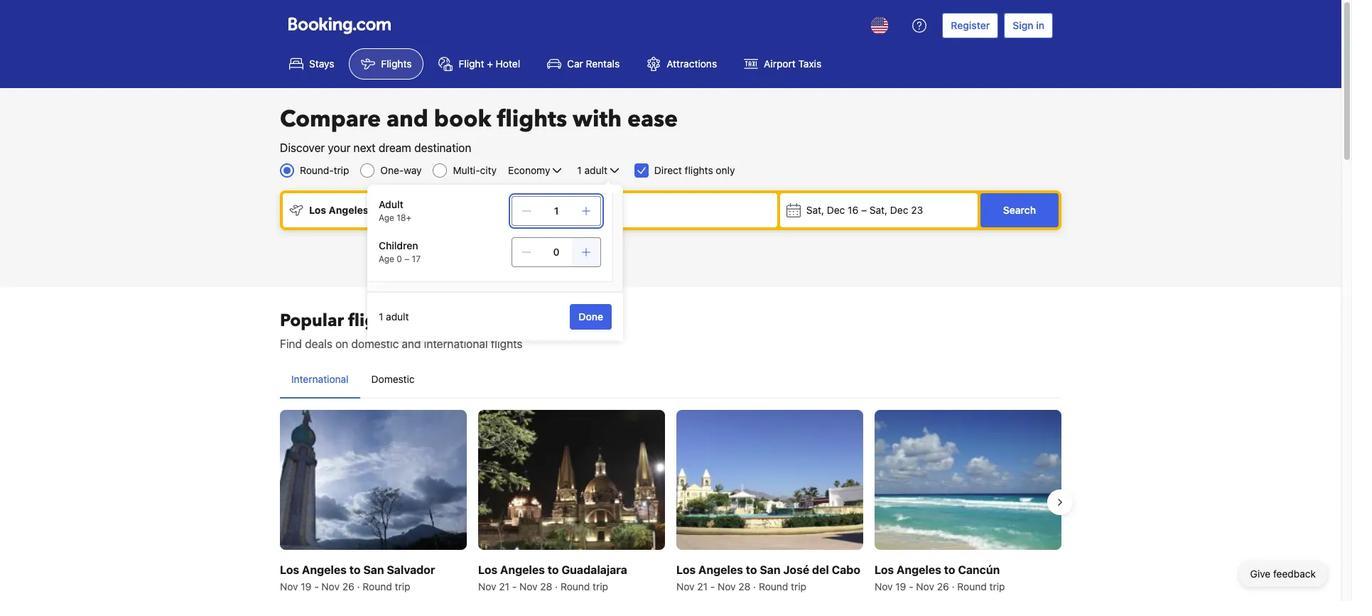 Task type: vqa. For each thing, say whether or not it's contained in the screenshot.


Task type: describe. For each thing, give the bounding box(es) containing it.
28 inside los angeles to guadalajara nov 21 - nov 28 · round trip
[[540, 581, 553, 593]]

way
[[404, 164, 422, 176]]

domestic button
[[360, 361, 426, 398]]

1 sat, from the left
[[807, 204, 825, 216]]

airport taxis
[[764, 58, 822, 70]]

taxis
[[799, 58, 822, 70]]

flight
[[459, 58, 484, 70]]

and inside compare and book flights with ease discover your next dream destination
[[387, 104, 429, 135]]

trip inside los angeles to guadalajara nov 21 - nov 28 · round trip
[[593, 581, 609, 593]]

sign
[[1013, 19, 1034, 31]]

cabo
[[832, 564, 861, 577]]

3 nov from the left
[[478, 581, 497, 593]]

dream
[[379, 141, 411, 154]]

- inside los angeles to san salvador nov 19 - nov 26 · round trip
[[314, 581, 319, 593]]

flights inside compare and book flights with ease discover your next dream destination
[[497, 104, 567, 135]]

on
[[336, 338, 348, 350]]

flights link
[[349, 48, 424, 80]]

book
[[434, 104, 492, 135]]

you
[[446, 309, 477, 333]]

6 nov from the left
[[718, 581, 736, 593]]

search
[[1004, 204, 1037, 216]]

rentals
[[586, 58, 620, 70]]

city
[[480, 164, 497, 176]]

· inside los angeles to san salvador nov 19 - nov 26 · round trip
[[357, 581, 360, 593]]

19 inside los angeles to san salvador nov 19 - nov 26 · round trip
[[301, 581, 312, 593]]

find
[[280, 338, 302, 350]]

round-
[[300, 164, 334, 176]]

sign in
[[1013, 19, 1045, 31]]

· inside los angeles to cancún nov 19 - nov 26 · round trip
[[952, 581, 955, 593]]

multi-
[[453, 164, 480, 176]]

deals
[[305, 338, 333, 350]]

- inside los angeles to san josé del cabo nov 21 - nov 28 · round trip
[[711, 581, 715, 593]]

airport
[[764, 58, 796, 70]]

region containing los angeles to san salvador
[[269, 404, 1073, 600]]

los for los angeles to san josé del cabo
[[677, 564, 696, 577]]

your
[[328, 141, 351, 154]]

ease
[[628, 104, 678, 135]]

round inside los angeles to cancún nov 19 - nov 26 · round trip
[[958, 581, 987, 593]]

2 nov from the left
[[322, 581, 340, 593]]

flights
[[381, 58, 412, 70]]

discover
[[280, 141, 325, 154]]

guadalajara
[[562, 564, 628, 577]]

international
[[291, 373, 349, 385]]

los angeles to san salvador image
[[280, 410, 467, 550]]

5 nov from the left
[[677, 581, 695, 593]]

angeles for los angeles to guadalajara
[[500, 564, 545, 577]]

round inside los angeles to san salvador nov 19 - nov 26 · round trip
[[363, 581, 392, 593]]

done
[[579, 311, 604, 323]]

car
[[567, 58, 583, 70]]

salvador
[[387, 564, 435, 577]]

give feedback button
[[1240, 562, 1328, 587]]

sat, dec 16 – sat, dec 23
[[807, 204, 924, 216]]

2 dec from the left
[[891, 204, 909, 216]]

tab list containing international
[[280, 361, 1062, 400]]

1 adult inside dropdown button
[[578, 164, 608, 176]]

– for 16
[[862, 204, 867, 216]]

los angeles
[[309, 204, 369, 216]]

flight + hotel
[[459, 58, 520, 70]]

1 inside dropdown button
[[578, 164, 582, 176]]

adult age 18+
[[379, 198, 412, 223]]

del
[[813, 564, 829, 577]]

to for 19
[[945, 564, 956, 577]]

2 sat, from the left
[[870, 204, 888, 216]]

josé
[[784, 564, 810, 577]]

– for 0
[[405, 254, 410, 264]]

round inside los angeles to guadalajara nov 21 - nov 28 · round trip
[[561, 581, 590, 593]]

18+
[[397, 213, 412, 223]]

0 horizontal spatial 1 adult
[[379, 311, 409, 323]]

angeles inside los angeles dropdown button
[[329, 204, 369, 216]]

los angeles to cancún nov 19 - nov 26 · round trip
[[875, 564, 1006, 593]]

19 inside los angeles to cancún nov 19 - nov 26 · round trip
[[896, 581, 907, 593]]

children
[[379, 240, 418, 252]]

direct flights only
[[655, 164, 735, 176]]

car rentals link
[[535, 48, 632, 80]]

popular flights near you find deals on domestic and international flights
[[280, 309, 523, 350]]

flights up domestic
[[348, 309, 401, 333]]

trip inside los angeles to san salvador nov 19 - nov 26 · round trip
[[395, 581, 410, 593]]

register link
[[943, 13, 999, 38]]

sat, dec 16 – sat, dec 23 button
[[780, 193, 978, 227]]

to for 21
[[548, 564, 559, 577]]

angeles for los angeles to san josé del cabo
[[699, 564, 744, 577]]

· inside los angeles to san josé del cabo nov 21 - nov 28 · round trip
[[754, 581, 757, 593]]

compare and book flights with ease discover your next dream destination
[[280, 104, 678, 154]]

los for los angeles to san salvador
[[280, 564, 299, 577]]

san for josé
[[760, 564, 781, 577]]

flights left only
[[685, 164, 714, 176]]

age for adult
[[379, 213, 394, 223]]

los angeles to san salvador nov 19 - nov 26 · round trip
[[280, 564, 435, 593]]

los angeles to san josé del cabo nov 21 - nov 28 · round trip
[[677, 564, 861, 593]]

21 inside los angeles to guadalajara nov 21 - nov 28 · round trip
[[499, 581, 510, 593]]

attractions link
[[635, 48, 729, 80]]

give
[[1251, 568, 1271, 580]]

stays link
[[277, 48, 347, 80]]

register
[[951, 19, 990, 31]]

los angeles to cancún image
[[875, 410, 1062, 550]]

in
[[1037, 19, 1045, 31]]

economy
[[508, 164, 551, 176]]

children age 0 – 17
[[379, 240, 421, 264]]



Task type: locate. For each thing, give the bounding box(es) containing it.
age down adult
[[379, 213, 394, 223]]

to
[[350, 564, 361, 577], [548, 564, 559, 577], [746, 564, 757, 577], [945, 564, 956, 577]]

to for nov
[[350, 564, 361, 577]]

popular
[[280, 309, 344, 333]]

round down josé
[[759, 581, 789, 593]]

- inside los angeles to guadalajara nov 21 - nov 28 · round trip
[[512, 581, 517, 593]]

adult up domestic
[[386, 311, 409, 323]]

angeles inside los angeles to san salvador nov 19 - nov 26 · round trip
[[302, 564, 347, 577]]

adult
[[379, 198, 404, 210]]

trip
[[334, 164, 349, 176], [395, 581, 410, 593], [593, 581, 609, 593], [791, 581, 807, 593], [990, 581, 1006, 593]]

2 26 from the left
[[937, 581, 950, 593]]

trip down your
[[334, 164, 349, 176]]

done button
[[570, 304, 612, 330]]

1 - from the left
[[314, 581, 319, 593]]

domestic
[[371, 373, 415, 385]]

0 horizontal spatial –
[[405, 254, 410, 264]]

28 inside los angeles to san josé del cabo nov 21 - nov 28 · round trip
[[739, 581, 751, 593]]

round inside los angeles to san josé del cabo nov 21 - nov 28 · round trip
[[759, 581, 789, 593]]

0 vertical spatial age
[[379, 213, 394, 223]]

tab list
[[280, 361, 1062, 400]]

feedback
[[1274, 568, 1317, 580]]

los inside los angeles to guadalajara nov 21 - nov 28 · round trip
[[478, 564, 498, 577]]

21
[[499, 581, 510, 593], [698, 581, 708, 593]]

1 19 from the left
[[301, 581, 312, 593]]

1 vertical spatial 1
[[554, 205, 559, 217]]

san for salvador
[[364, 564, 384, 577]]

4 round from the left
[[958, 581, 987, 593]]

0 horizontal spatial 28
[[540, 581, 553, 593]]

los angeles to san josé del cabo image
[[677, 410, 864, 550]]

4 nov from the left
[[520, 581, 538, 593]]

+
[[487, 58, 493, 70]]

0
[[553, 246, 560, 258], [397, 254, 402, 264]]

round
[[363, 581, 392, 593], [561, 581, 590, 593], [759, 581, 789, 593], [958, 581, 987, 593]]

1 san from the left
[[364, 564, 384, 577]]

san left josé
[[760, 564, 781, 577]]

one-
[[381, 164, 404, 176]]

1 horizontal spatial 1 adult
[[578, 164, 608, 176]]

and down near at the bottom
[[402, 338, 421, 350]]

los angeles button
[[283, 193, 516, 227]]

adult inside dropdown button
[[585, 164, 608, 176]]

3 - from the left
[[711, 581, 715, 593]]

only
[[716, 164, 735, 176]]

2 to from the left
[[548, 564, 559, 577]]

sat, right 16
[[870, 204, 888, 216]]

2 vertical spatial 1
[[379, 311, 383, 323]]

0 horizontal spatial 19
[[301, 581, 312, 593]]

2 21 from the left
[[698, 581, 708, 593]]

0 horizontal spatial 21
[[499, 581, 510, 593]]

2 horizontal spatial 1
[[578, 164, 582, 176]]

to inside los angeles to guadalajara nov 21 - nov 28 · round trip
[[548, 564, 559, 577]]

1 adult down with
[[578, 164, 608, 176]]

angeles inside los angeles to guadalajara nov 21 - nov 28 · round trip
[[500, 564, 545, 577]]

multi-city
[[453, 164, 497, 176]]

search button
[[981, 193, 1059, 227]]

0 horizontal spatial 1
[[379, 311, 383, 323]]

to for del
[[746, 564, 757, 577]]

1 adult button
[[576, 162, 623, 179]]

1 horizontal spatial 19
[[896, 581, 907, 593]]

1 dec from the left
[[827, 204, 845, 216]]

flights right international
[[491, 338, 523, 350]]

age inside adult age 18+
[[379, 213, 394, 223]]

3 · from the left
[[754, 581, 757, 593]]

angeles for los angeles to cancún
[[897, 564, 942, 577]]

age down children
[[379, 254, 394, 264]]

to inside los angeles to cancún nov 19 - nov 26 · round trip
[[945, 564, 956, 577]]

19
[[301, 581, 312, 593], [896, 581, 907, 593]]

-
[[314, 581, 319, 593], [512, 581, 517, 593], [711, 581, 715, 593], [909, 581, 914, 593]]

los for los angeles to cancún
[[875, 564, 894, 577]]

dec left 16
[[827, 204, 845, 216]]

domestic
[[351, 338, 399, 350]]

26 inside los angeles to cancún nov 19 - nov 26 · round trip
[[937, 581, 950, 593]]

sign in link
[[1005, 13, 1054, 38]]

2 · from the left
[[555, 581, 558, 593]]

1 horizontal spatial sat,
[[870, 204, 888, 216]]

trip down salvador
[[395, 581, 410, 593]]

2 19 from the left
[[896, 581, 907, 593]]

round down salvador
[[363, 581, 392, 593]]

los for los angeles to guadalajara
[[478, 564, 498, 577]]

1 horizontal spatial adult
[[585, 164, 608, 176]]

0 vertical spatial 1 adult
[[578, 164, 608, 176]]

international button
[[280, 361, 360, 398]]

8 nov from the left
[[917, 581, 935, 593]]

16
[[848, 204, 859, 216]]

age for children
[[379, 254, 394, 264]]

0 horizontal spatial sat,
[[807, 204, 825, 216]]

los inside dropdown button
[[309, 204, 326, 216]]

angeles inside los angeles to cancún nov 19 - nov 26 · round trip
[[897, 564, 942, 577]]

0 horizontal spatial 26
[[342, 581, 355, 593]]

–
[[862, 204, 867, 216], [405, 254, 410, 264]]

1 adult up domestic
[[379, 311, 409, 323]]

next
[[354, 141, 376, 154]]

and inside popular flights near you find deals on domestic and international flights
[[402, 338, 421, 350]]

1
[[578, 164, 582, 176], [554, 205, 559, 217], [379, 311, 383, 323]]

3 to from the left
[[746, 564, 757, 577]]

1 horizontal spatial 1
[[554, 205, 559, 217]]

2 28 from the left
[[739, 581, 751, 593]]

los
[[309, 204, 326, 216], [280, 564, 299, 577], [478, 564, 498, 577], [677, 564, 696, 577], [875, 564, 894, 577]]

car rentals
[[567, 58, 620, 70]]

nov
[[280, 581, 298, 593], [322, 581, 340, 593], [478, 581, 497, 593], [520, 581, 538, 593], [677, 581, 695, 593], [718, 581, 736, 593], [875, 581, 893, 593], [917, 581, 935, 593]]

0 vertical spatial –
[[862, 204, 867, 216]]

2 san from the left
[[760, 564, 781, 577]]

1 nov from the left
[[280, 581, 298, 593]]

trip inside los angeles to cancún nov 19 - nov 26 · round trip
[[990, 581, 1006, 593]]

los inside los angeles to san salvador nov 19 - nov 26 · round trip
[[280, 564, 299, 577]]

trip inside los angeles to san josé del cabo nov 21 - nov 28 · round trip
[[791, 581, 807, 593]]

1 28 from the left
[[540, 581, 553, 593]]

san inside los angeles to san josé del cabo nov 21 - nov 28 · round trip
[[760, 564, 781, 577]]

compare
[[280, 104, 381, 135]]

los angeles to guadalajara nov 21 - nov 28 · round trip
[[478, 564, 628, 593]]

1 horizontal spatial 26
[[937, 581, 950, 593]]

7 nov from the left
[[875, 581, 893, 593]]

san
[[364, 564, 384, 577], [760, 564, 781, 577]]

angeles for los angeles to san salvador
[[302, 564, 347, 577]]

– inside children age 0 – 17
[[405, 254, 410, 264]]

to left cancún
[[945, 564, 956, 577]]

age inside children age 0 – 17
[[379, 254, 394, 264]]

near
[[405, 309, 442, 333]]

1 horizontal spatial –
[[862, 204, 867, 216]]

- inside los angeles to cancún nov 19 - nov 26 · round trip
[[909, 581, 914, 593]]

age
[[379, 213, 394, 223], [379, 254, 394, 264]]

flight + hotel link
[[427, 48, 533, 80]]

dec left 23
[[891, 204, 909, 216]]

international
[[424, 338, 488, 350]]

4 to from the left
[[945, 564, 956, 577]]

1 · from the left
[[357, 581, 360, 593]]

los inside los angeles to san josé del cabo nov 21 - nov 28 · round trip
[[677, 564, 696, 577]]

to inside los angeles to san salvador nov 19 - nov 26 · round trip
[[350, 564, 361, 577]]

0 horizontal spatial 0
[[397, 254, 402, 264]]

0 vertical spatial and
[[387, 104, 429, 135]]

0 vertical spatial adult
[[585, 164, 608, 176]]

one-way
[[381, 164, 422, 176]]

to inside los angeles to san josé del cabo nov 21 - nov 28 · round trip
[[746, 564, 757, 577]]

flights
[[497, 104, 567, 135], [685, 164, 714, 176], [348, 309, 401, 333], [491, 338, 523, 350]]

trip down cancún
[[990, 581, 1006, 593]]

attractions
[[667, 58, 717, 70]]

17
[[412, 254, 421, 264]]

1 vertical spatial –
[[405, 254, 410, 264]]

flights up the economy
[[497, 104, 567, 135]]

direct
[[655, 164, 682, 176]]

give feedback
[[1251, 568, 1317, 580]]

26 inside los angeles to san salvador nov 19 - nov 26 · round trip
[[342, 581, 355, 593]]

1 age from the top
[[379, 213, 394, 223]]

angeles
[[329, 204, 369, 216], [302, 564, 347, 577], [500, 564, 545, 577], [699, 564, 744, 577], [897, 564, 942, 577]]

0 vertical spatial 1
[[578, 164, 582, 176]]

1 horizontal spatial 28
[[739, 581, 751, 593]]

2 age from the top
[[379, 254, 394, 264]]

stays
[[309, 58, 334, 70]]

0 horizontal spatial san
[[364, 564, 384, 577]]

booking.com logo image
[[289, 17, 391, 34], [289, 17, 391, 34]]

1 vertical spatial 1 adult
[[379, 311, 409, 323]]

cancún
[[959, 564, 1000, 577]]

21 inside los angeles to san josé del cabo nov 21 - nov 28 · round trip
[[698, 581, 708, 593]]

2 - from the left
[[512, 581, 517, 593]]

1 vertical spatial age
[[379, 254, 394, 264]]

san left salvador
[[364, 564, 384, 577]]

angeles inside los angeles to san josé del cabo nov 21 - nov 28 · round trip
[[699, 564, 744, 577]]

1 21 from the left
[[499, 581, 510, 593]]

trip down "guadalajara"
[[593, 581, 609, 593]]

sat,
[[807, 204, 825, 216], [870, 204, 888, 216]]

airport taxis link
[[732, 48, 834, 80]]

1 round from the left
[[363, 581, 392, 593]]

0 inside children age 0 – 17
[[397, 254, 402, 264]]

to left "guadalajara"
[[548, 564, 559, 577]]

4 - from the left
[[909, 581, 914, 593]]

1 horizontal spatial 0
[[553, 246, 560, 258]]

4 · from the left
[[952, 581, 955, 593]]

round down "guadalajara"
[[561, 581, 590, 593]]

los inside los angeles to cancún nov 19 - nov 26 · round trip
[[875, 564, 894, 577]]

sat, left 16
[[807, 204, 825, 216]]

23
[[912, 204, 924, 216]]

– right 16
[[862, 204, 867, 216]]

with
[[573, 104, 622, 135]]

hotel
[[496, 58, 520, 70]]

1 vertical spatial adult
[[386, 311, 409, 323]]

3 round from the left
[[759, 581, 789, 593]]

1 to from the left
[[350, 564, 361, 577]]

dec
[[827, 204, 845, 216], [891, 204, 909, 216]]

and up dream
[[387, 104, 429, 135]]

adult
[[585, 164, 608, 176], [386, 311, 409, 323]]

and
[[387, 104, 429, 135], [402, 338, 421, 350]]

·
[[357, 581, 360, 593], [555, 581, 558, 593], [754, 581, 757, 593], [952, 581, 955, 593]]

1 horizontal spatial dec
[[891, 204, 909, 216]]

28
[[540, 581, 553, 593], [739, 581, 751, 593]]

to left salvador
[[350, 564, 361, 577]]

1 26 from the left
[[342, 581, 355, 593]]

destination
[[414, 141, 472, 154]]

san inside los angeles to san salvador nov 19 - nov 26 · round trip
[[364, 564, 384, 577]]

region
[[269, 404, 1073, 600]]

1 horizontal spatial san
[[760, 564, 781, 577]]

– left 17
[[405, 254, 410, 264]]

trip down josé
[[791, 581, 807, 593]]

adult down with
[[585, 164, 608, 176]]

0 horizontal spatial dec
[[827, 204, 845, 216]]

0 horizontal spatial adult
[[386, 311, 409, 323]]

– inside "popup button"
[[862, 204, 867, 216]]

· inside los angeles to guadalajara nov 21 - nov 28 · round trip
[[555, 581, 558, 593]]

1 horizontal spatial 21
[[698, 581, 708, 593]]

los angeles to guadalajara image
[[478, 410, 665, 550]]

round-trip
[[300, 164, 349, 176]]

1 vertical spatial and
[[402, 338, 421, 350]]

2 round from the left
[[561, 581, 590, 593]]

to left josé
[[746, 564, 757, 577]]

round down cancún
[[958, 581, 987, 593]]



